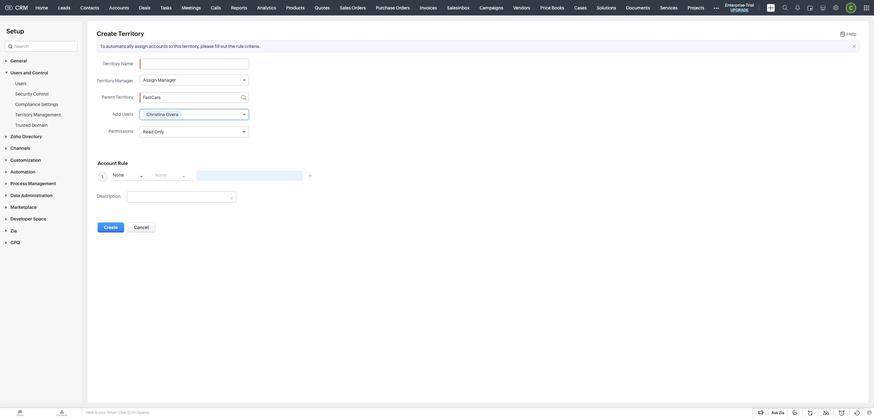 Task type: describe. For each thing, give the bounding box(es) containing it.
developer
[[10, 217, 32, 222]]

books
[[552, 5, 565, 10]]

deals
[[139, 5, 150, 10]]

price
[[541, 5, 551, 10]]

vendors link
[[509, 0, 536, 15]]

assign
[[143, 78, 157, 83]]

search element
[[779, 0, 792, 15]]

data
[[10, 193, 20, 198]]

process
[[10, 182, 27, 187]]

territory management
[[15, 112, 61, 117]]

profile element
[[843, 0, 860, 15]]

projects link
[[683, 0, 710, 15]]

create menu element
[[764, 0, 779, 15]]

leads link
[[53, 0, 75, 15]]

meetings link
[[177, 0, 206, 15]]

general button
[[0, 55, 82, 67]]

salesinbox
[[447, 5, 470, 10]]

add
[[112, 112, 121, 117]]

control inside "region"
[[33, 92, 49, 97]]

enterprise-trial upgrade
[[726, 3, 754, 12]]

vendors
[[514, 5, 531, 10]]

out
[[221, 44, 228, 49]]

territory,
[[182, 44, 200, 49]]

territory manager
[[97, 78, 133, 83]]

territory for manager
[[97, 78, 114, 83]]

permissions
[[109, 129, 133, 134]]

purchase orders link
[[371, 0, 415, 15]]

signals image
[[796, 5, 800, 10]]

cases
[[575, 5, 587, 10]]

purchase
[[376, 5, 395, 10]]

parent territory
[[102, 95, 133, 100]]

sales orders
[[340, 5, 366, 10]]

to
[[100, 44, 105, 49]]

zoho directory
[[10, 134, 42, 139]]

channels
[[10, 146, 30, 151]]

campaigns link
[[475, 0, 509, 15]]

products link
[[281, 0, 310, 15]]

contacts image
[[42, 409, 82, 418]]

assign
[[135, 44, 148, 49]]

zia button
[[0, 225, 82, 237]]

chat
[[118, 411, 127, 416]]

calls
[[211, 5, 221, 10]]

signals element
[[792, 0, 804, 15]]

orders for sales orders
[[352, 5, 366, 10]]

1 horizontal spatial zia
[[779, 412, 785, 416]]

data administration
[[10, 193, 52, 198]]

Christina Overa field
[[140, 109, 249, 120]]

deals link
[[134, 0, 155, 15]]

meetings
[[182, 5, 201, 10]]

help
[[847, 32, 857, 37]]

territory for name
[[103, 61, 120, 66]]

crm
[[15, 4, 28, 11]]

developer space
[[10, 217, 46, 222]]

description
[[97, 194, 121, 199]]

users and control button
[[0, 67, 82, 79]]

assign manager
[[143, 78, 176, 83]]

Search text field
[[5, 41, 77, 52]]

territory management link
[[15, 112, 61, 118]]

territory name
[[103, 61, 133, 66]]

this
[[174, 44, 181, 49]]

services link
[[656, 0, 683, 15]]

trusted domain link
[[15, 122, 48, 129]]

add users
[[112, 112, 133, 117]]

rule
[[236, 44, 244, 49]]

security
[[15, 92, 32, 97]]

rule
[[118, 161, 128, 166]]

zoho directory button
[[0, 131, 82, 143]]

data administration button
[[0, 190, 82, 202]]

leads
[[58, 5, 70, 10]]

christina
[[147, 112, 165, 117]]

cpq
[[10, 241, 20, 246]]

solutions link
[[592, 0, 622, 15]]

smart
[[107, 411, 118, 416]]

the
[[228, 44, 235, 49]]

analytics link
[[252, 0, 281, 15]]

users and control
[[10, 70, 48, 75]]

accounts
[[109, 5, 129, 10]]

ask zia
[[772, 412, 785, 416]]

profile image
[[846, 3, 857, 13]]

accounts link
[[104, 0, 134, 15]]



Task type: locate. For each thing, give the bounding box(es) containing it.
0 vertical spatial zia
[[10, 229, 17, 234]]

1 vertical spatial control
[[33, 92, 49, 97]]

management
[[33, 112, 61, 117], [28, 182, 56, 187]]

compliance settings
[[15, 102, 58, 107]]

users for users and control
[[10, 70, 22, 75]]

territory up assign at the top left
[[118, 30, 144, 37]]

management up data administration dropdown button
[[28, 182, 56, 187]]

users left and
[[10, 70, 22, 75]]

channels button
[[0, 143, 82, 154]]

zoho
[[10, 134, 21, 139]]

directory
[[22, 134, 42, 139]]

1 vertical spatial users
[[15, 81, 27, 86]]

management inside dropdown button
[[28, 182, 56, 187]]

manager right assign
[[158, 78, 176, 83]]

Read Only field
[[140, 127, 249, 138]]

documents link
[[622, 0, 656, 15]]

automation button
[[0, 166, 82, 178]]

read only
[[143, 130, 164, 135]]

territory left name
[[103, 61, 120, 66]]

None text field
[[143, 95, 246, 100], [197, 171, 303, 181], [130, 194, 233, 200], [143, 95, 246, 100], [197, 171, 303, 181], [130, 194, 233, 200]]

(ctrl+space)
[[128, 411, 149, 416]]

administration
[[21, 193, 52, 198]]

None field
[[112, 171, 152, 181], [154, 171, 194, 181]]

setup
[[6, 28, 24, 35]]

1 horizontal spatial none
[[155, 173, 166, 178]]

territory for management
[[15, 112, 33, 117]]

cpq button
[[0, 237, 82, 249]]

0 horizontal spatial zia
[[10, 229, 17, 234]]

zia right ask
[[779, 412, 785, 416]]

price books
[[541, 5, 565, 10]]

parent
[[102, 95, 115, 100]]

trial
[[746, 3, 754, 8]]

management for territory management
[[33, 112, 61, 117]]

0 horizontal spatial none field
[[112, 171, 152, 181]]

only
[[155, 130, 164, 135]]

orders inside "link"
[[396, 5, 410, 10]]

salesinbox link
[[442, 0, 475, 15]]

users up security at the left
[[15, 81, 27, 86]]

marketplace button
[[0, 202, 82, 213]]

fill
[[215, 44, 220, 49]]

create territory
[[97, 30, 144, 37]]

compliance settings link
[[15, 101, 58, 108]]

control inside 'dropdown button'
[[32, 70, 48, 75]]

quotes
[[315, 5, 330, 10]]

and
[[23, 70, 31, 75]]

none
[[113, 173, 124, 178], [155, 173, 166, 178]]

1 horizontal spatial orders
[[396, 5, 410, 10]]

users link
[[15, 81, 27, 87]]

users for users
[[15, 81, 27, 86]]

to
[[169, 44, 173, 49]]

automation
[[10, 170, 35, 175]]

search image
[[783, 5, 788, 10]]

1 orders from the left
[[352, 5, 366, 10]]

territory up trusted
[[15, 112, 33, 117]]

security control
[[15, 92, 49, 97]]

control down general dropdown button
[[32, 70, 48, 75]]

customization
[[10, 158, 41, 163]]

Assign Manager field
[[140, 75, 249, 86]]

process management button
[[0, 178, 82, 190]]

orders right sales
[[352, 5, 366, 10]]

manager for assign manager
[[158, 78, 176, 83]]

purchase orders
[[376, 5, 410, 10]]

here is your smart chat (ctrl+space)
[[86, 411, 149, 416]]

control
[[32, 70, 48, 75], [33, 92, 49, 97]]

process management
[[10, 182, 56, 187]]

help link
[[841, 32, 857, 37]]

create menu image
[[767, 4, 775, 12]]

1 horizontal spatial none field
[[154, 171, 194, 181]]

users inside "region"
[[15, 81, 27, 86]]

manager for territory manager
[[115, 78, 133, 83]]

1 none from the left
[[113, 173, 124, 178]]

overa
[[166, 112, 178, 117]]

management for process management
[[28, 182, 56, 187]]

quotes link
[[310, 0, 335, 15]]

is
[[95, 411, 98, 416]]

solutions
[[597, 5, 616, 10]]

0 vertical spatial management
[[33, 112, 61, 117]]

home
[[36, 5, 48, 10]]

sales orders link
[[335, 0, 371, 15]]

2 vertical spatial users
[[122, 112, 133, 117]]

sales
[[340, 5, 351, 10]]

chats image
[[0, 409, 40, 418]]

upgrade
[[731, 8, 749, 12]]

1 none field from the left
[[112, 171, 152, 181]]

1 horizontal spatial manager
[[158, 78, 176, 83]]

2 none from the left
[[155, 173, 166, 178]]

products
[[286, 5, 305, 10]]

zia inside the zia "dropdown button"
[[10, 229, 17, 234]]

0 vertical spatial users
[[10, 70, 22, 75]]

account rule
[[98, 161, 128, 166]]

None submit
[[98, 223, 124, 233]]

here
[[86, 411, 94, 416]]

tasks
[[161, 5, 172, 10]]

account
[[98, 161, 117, 166]]

territory inside users and control "region"
[[15, 112, 33, 117]]

space
[[33, 217, 46, 222]]

security control link
[[15, 91, 49, 97]]

contacts
[[80, 5, 99, 10]]

territory right parent
[[116, 95, 133, 100]]

None field
[[5, 41, 77, 52]]

orders right purchase
[[396, 5, 410, 10]]

documents
[[627, 5, 650, 10]]

manager
[[158, 78, 176, 83], [115, 78, 133, 83]]

reports
[[231, 5, 247, 10]]

automatically
[[106, 44, 134, 49]]

0 horizontal spatial none
[[113, 173, 124, 178]]

users and control region
[[0, 79, 82, 131]]

contacts link
[[75, 0, 104, 15]]

developer space button
[[0, 213, 82, 225]]

1 vertical spatial management
[[28, 182, 56, 187]]

accounts
[[149, 44, 168, 49]]

name
[[121, 61, 133, 66]]

users inside 'dropdown button'
[[10, 70, 22, 75]]

read
[[143, 130, 154, 135]]

projects
[[688, 5, 705, 10]]

campaigns
[[480, 5, 504, 10]]

orders for purchase orders
[[396, 5, 410, 10]]

2 none field from the left
[[154, 171, 194, 181]]

invoices
[[420, 5, 437, 10]]

0 vertical spatial control
[[32, 70, 48, 75]]

users right add
[[122, 112, 133, 117]]

2 orders from the left
[[396, 5, 410, 10]]

manager inside assign manager field
[[158, 78, 176, 83]]

None button
[[128, 223, 156, 233]]

control up the compliance settings
[[33, 92, 49, 97]]

0 horizontal spatial orders
[[352, 5, 366, 10]]

zia up cpq
[[10, 229, 17, 234]]

management down settings
[[33, 112, 61, 117]]

1 vertical spatial zia
[[779, 412, 785, 416]]

customization button
[[0, 154, 82, 166]]

analytics
[[257, 5, 276, 10]]

services
[[661, 5, 678, 10]]

manager down name
[[115, 78, 133, 83]]

to automatically assign accounts to this territory, please fill out the rule criteria.
[[100, 44, 261, 49]]

0 horizontal spatial manager
[[115, 78, 133, 83]]

management inside users and control "region"
[[33, 112, 61, 117]]

territory up parent
[[97, 78, 114, 83]]

crm link
[[5, 4, 28, 11]]

trusted domain
[[15, 123, 48, 128]]

Other Modules field
[[710, 3, 723, 13]]

calendar image
[[808, 5, 813, 10]]

cases link
[[570, 0, 592, 15]]



Task type: vqa. For each thing, say whether or not it's contained in the screenshot.
Services link at the right of the page
yes



